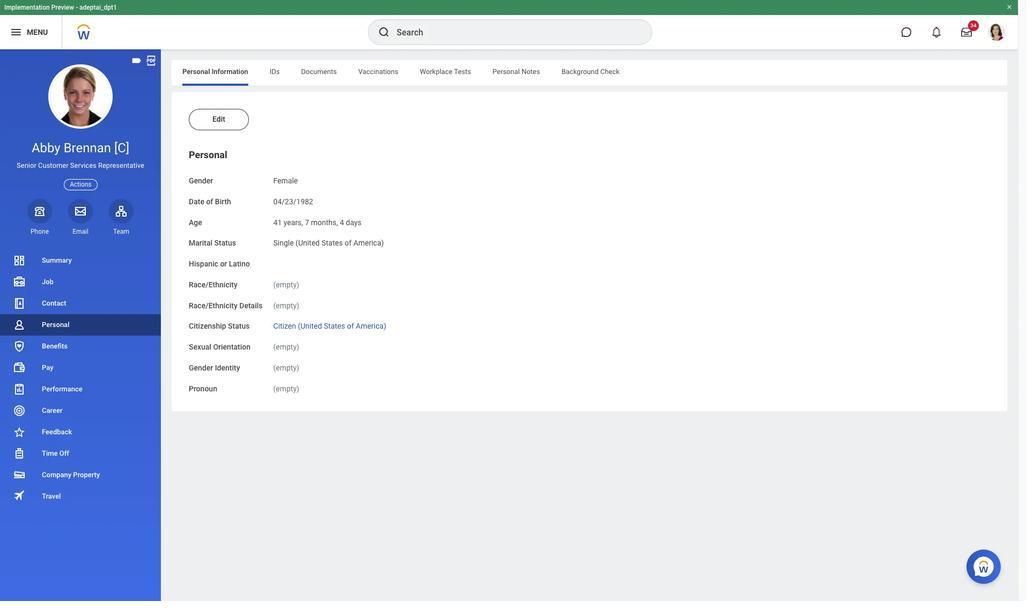 Task type: locate. For each thing, give the bounding box(es) containing it.
41 years, 7 months, 4 days
[[273, 218, 362, 227]]

workplace
[[420, 68, 453, 76]]

states down "months,"
[[322, 239, 343, 248]]

states
[[322, 239, 343, 248], [324, 322, 345, 331]]

notes
[[522, 68, 540, 76]]

citizen
[[273, 322, 296, 331]]

5 (empty) from the top
[[273, 384, 299, 393]]

or
[[220, 260, 227, 268]]

contact image
[[13, 297, 26, 310]]

sexual
[[189, 343, 211, 351]]

date of birth
[[189, 197, 231, 206]]

(empty) for details
[[273, 301, 299, 310]]

america)
[[354, 239, 384, 248], [356, 322, 386, 331]]

career link
[[0, 400, 161, 422]]

america) for citizen (united states of america)
[[356, 322, 386, 331]]

1 gender from the top
[[189, 177, 213, 185]]

1 vertical spatial status
[[228, 322, 250, 331]]

(empty) for orientation
[[273, 343, 299, 351]]

citizenship
[[189, 322, 226, 331]]

phone button
[[27, 199, 52, 236]]

of inside marital status 'element'
[[345, 239, 352, 248]]

justify image
[[10, 26, 23, 39]]

status
[[214, 239, 236, 248], [228, 322, 250, 331]]

of for single (united states of america)
[[345, 239, 352, 248]]

(united right citizen
[[298, 322, 322, 331]]

check
[[601, 68, 620, 76]]

status up orientation
[[228, 322, 250, 331]]

4 (empty) from the top
[[273, 364, 299, 372]]

gender
[[189, 177, 213, 185], [189, 364, 213, 372]]

status for marital status
[[214, 239, 236, 248]]

america) inside marital status 'element'
[[354, 239, 384, 248]]

personal
[[182, 68, 210, 76], [493, 68, 520, 76], [189, 149, 227, 160], [42, 321, 69, 329]]

view printable version (pdf) image
[[145, 55, 157, 67]]

female
[[273, 177, 298, 185]]

status for citizenship status
[[228, 322, 250, 331]]

2 race/ethnicity from the top
[[189, 301, 238, 310]]

of
[[206, 197, 213, 206], [345, 239, 352, 248], [347, 322, 354, 331]]

team
[[113, 228, 129, 235]]

gender identity
[[189, 364, 240, 372]]

3 (empty) from the top
[[273, 343, 299, 351]]

0 vertical spatial gender
[[189, 177, 213, 185]]

age element
[[273, 212, 362, 228]]

years,
[[284, 218, 303, 227]]

1 vertical spatial of
[[345, 239, 352, 248]]

details
[[239, 301, 263, 310]]

1 vertical spatial (united
[[298, 322, 322, 331]]

tab list containing personal information
[[172, 60, 1008, 86]]

7
[[305, 218, 309, 227]]

mail image
[[74, 205, 87, 218]]

job link
[[0, 272, 161, 293]]

profile logan mcneil image
[[988, 24, 1006, 43]]

marital status
[[189, 239, 236, 248]]

benefits
[[42, 342, 68, 350]]

1 (empty) from the top
[[273, 281, 299, 289]]

0 vertical spatial status
[[214, 239, 236, 248]]

2 vertical spatial of
[[347, 322, 354, 331]]

tag image
[[131, 55, 143, 67]]

1 vertical spatial gender
[[189, 364, 213, 372]]

personal for personal information
[[182, 68, 210, 76]]

list
[[0, 250, 161, 508]]

single (united states of america)
[[273, 239, 384, 248]]

single
[[273, 239, 294, 248]]

2 gender from the top
[[189, 364, 213, 372]]

gender up "date"
[[189, 177, 213, 185]]

(united
[[296, 239, 320, 248], [298, 322, 322, 331]]

time off image
[[13, 448, 26, 460]]

1 race/ethnicity from the top
[[189, 281, 238, 289]]

view team image
[[115, 205, 128, 218]]

citizen (united states of america) link
[[273, 320, 386, 331]]

representative
[[98, 162, 144, 170]]

performance
[[42, 385, 83, 393]]

race/ethnicity for race/ethnicity details
[[189, 301, 238, 310]]

1 vertical spatial america)
[[356, 322, 386, 331]]

0 vertical spatial race/ethnicity
[[189, 281, 238, 289]]

personal inside "group"
[[189, 149, 227, 160]]

implementation
[[4, 4, 50, 11]]

team abby brennan [c] element
[[109, 227, 134, 236]]

personal up benefits at the left bottom
[[42, 321, 69, 329]]

personal left information
[[182, 68, 210, 76]]

contact link
[[0, 293, 161, 314]]

preview
[[51, 4, 74, 11]]

inbox large image
[[962, 27, 972, 38]]

of for citizen (united states of america)
[[347, 322, 354, 331]]

race/ethnicity up citizenship
[[189, 301, 238, 310]]

summary link
[[0, 250, 161, 272]]

sexual orientation
[[189, 343, 251, 351]]

personal button
[[189, 149, 227, 160]]

status up or
[[214, 239, 236, 248]]

states right citizen
[[324, 322, 345, 331]]

race/ethnicity down hispanic or latino
[[189, 281, 238, 289]]

email
[[73, 228, 88, 235]]

1 vertical spatial states
[[324, 322, 345, 331]]

Search Workday  search field
[[397, 20, 630, 44]]

phone image
[[32, 205, 47, 218]]

orientation
[[213, 343, 251, 351]]

2 (empty) from the top
[[273, 301, 299, 310]]

adeptai_dpt1
[[79, 4, 117, 11]]

performance image
[[13, 383, 26, 396]]

pay image
[[13, 362, 26, 375]]

personal down 'edit' button
[[189, 149, 227, 160]]

pay link
[[0, 357, 161, 379]]

phone
[[31, 228, 49, 235]]

hispanic or latino
[[189, 260, 250, 268]]

race/ethnicity
[[189, 281, 238, 289], [189, 301, 238, 310]]

0 vertical spatial america)
[[354, 239, 384, 248]]

edit button
[[189, 109, 249, 130]]

(united down '7'
[[296, 239, 320, 248]]

email button
[[68, 199, 93, 236]]

1 vertical spatial race/ethnicity
[[189, 301, 238, 310]]

time off link
[[0, 443, 161, 465]]

0 vertical spatial (united
[[296, 239, 320, 248]]

gender down sexual
[[189, 364, 213, 372]]

(united inside marital status 'element'
[[296, 239, 320, 248]]

close environment banner image
[[1007, 4, 1013, 10]]

0 vertical spatial states
[[322, 239, 343, 248]]

america) for single (united states of america)
[[354, 239, 384, 248]]

personal left 'notes'
[[493, 68, 520, 76]]

brennan
[[64, 141, 111, 156]]

abby brennan [c]
[[32, 141, 129, 156]]

tab list
[[172, 60, 1008, 86]]

search image
[[378, 26, 390, 39]]

personal for personal button
[[189, 149, 227, 160]]

(empty)
[[273, 281, 299, 289], [273, 301, 299, 310], [273, 343, 299, 351], [273, 364, 299, 372], [273, 384, 299, 393]]

states inside marital status 'element'
[[322, 239, 343, 248]]

41
[[273, 218, 282, 227]]

citizen (united states of america)
[[273, 322, 386, 331]]

tests
[[454, 68, 471, 76]]

personal inside navigation pane region
[[42, 321, 69, 329]]



Task type: vqa. For each thing, say whether or not it's contained in the screenshot.


Task type: describe. For each thing, give the bounding box(es) containing it.
off
[[59, 450, 69, 458]]

gender for gender identity
[[189, 364, 213, 372]]

latino
[[229, 260, 250, 268]]

days
[[346, 218, 362, 227]]

company property
[[42, 471, 100, 479]]

-
[[76, 4, 78, 11]]

age
[[189, 218, 202, 227]]

personal image
[[13, 319, 26, 332]]

time
[[42, 450, 58, 458]]

marital
[[189, 239, 213, 248]]

months,
[[311, 218, 338, 227]]

states for single
[[322, 239, 343, 248]]

team link
[[109, 199, 134, 236]]

background
[[562, 68, 599, 76]]

personal information
[[182, 68, 248, 76]]

travel
[[42, 493, 61, 501]]

34
[[971, 23, 977, 28]]

personal notes
[[493, 68, 540, 76]]

female element
[[273, 174, 298, 185]]

navigation pane region
[[0, 49, 161, 602]]

phone abby brennan [c] element
[[27, 227, 52, 236]]

background check
[[562, 68, 620, 76]]

0 vertical spatial of
[[206, 197, 213, 206]]

senior customer services representative
[[17, 162, 144, 170]]

race/ethnicity for race/ethnicity
[[189, 281, 238, 289]]

summary
[[42, 256, 72, 265]]

customer
[[38, 162, 68, 170]]

[c]
[[114, 141, 129, 156]]

company property link
[[0, 465, 161, 486]]

marital status element
[[273, 232, 384, 248]]

ids
[[270, 68, 280, 76]]

race/ethnicity details
[[189, 301, 263, 310]]

company
[[42, 471, 71, 479]]

feedback
[[42, 428, 72, 436]]

benefits image
[[13, 340, 26, 353]]

pay
[[42, 364, 53, 372]]

services
[[70, 162, 96, 170]]

date of birth element
[[273, 191, 313, 207]]

edit
[[213, 115, 225, 123]]

04/23/1982
[[273, 197, 313, 206]]

job
[[42, 278, 54, 286]]

abby
[[32, 141, 60, 156]]

birth
[[215, 197, 231, 206]]

travel image
[[13, 490, 26, 503]]

citizenship status
[[189, 322, 250, 331]]

contact
[[42, 299, 66, 307]]

company property image
[[13, 469, 26, 482]]

identity
[[215, 364, 240, 372]]

summary image
[[13, 254, 26, 267]]

pronoun
[[189, 384, 217, 393]]

(united for single
[[296, 239, 320, 248]]

menu button
[[0, 15, 62, 49]]

personal for personal notes
[[493, 68, 520, 76]]

career
[[42, 407, 63, 415]]

actions button
[[64, 179, 98, 190]]

menu
[[27, 28, 48, 36]]

travel link
[[0, 486, 161, 508]]

time off
[[42, 450, 69, 458]]

34 button
[[955, 20, 979, 44]]

personal group
[[189, 149, 991, 395]]

documents
[[301, 68, 337, 76]]

implementation preview -   adeptai_dpt1
[[4, 4, 117, 11]]

senior
[[17, 162, 36, 170]]

workplace tests
[[420, 68, 471, 76]]

notifications large image
[[932, 27, 942, 38]]

feedback image
[[13, 426, 26, 439]]

menu banner
[[0, 0, 1019, 49]]

vaccinations
[[358, 68, 399, 76]]

(united for citizen
[[298, 322, 322, 331]]

performance link
[[0, 379, 161, 400]]

list containing summary
[[0, 250, 161, 508]]

date
[[189, 197, 204, 206]]

(empty) for identity
[[273, 364, 299, 372]]

actions
[[70, 181, 92, 188]]

feedback link
[[0, 422, 161, 443]]

job image
[[13, 276, 26, 289]]

gender for gender
[[189, 177, 213, 185]]

information
[[212, 68, 248, 76]]

benefits link
[[0, 336, 161, 357]]

hispanic
[[189, 260, 218, 268]]

career image
[[13, 405, 26, 417]]

email abby brennan [c] element
[[68, 227, 93, 236]]

4
[[340, 218, 344, 227]]

states for citizen
[[324, 322, 345, 331]]

personal link
[[0, 314, 161, 336]]



